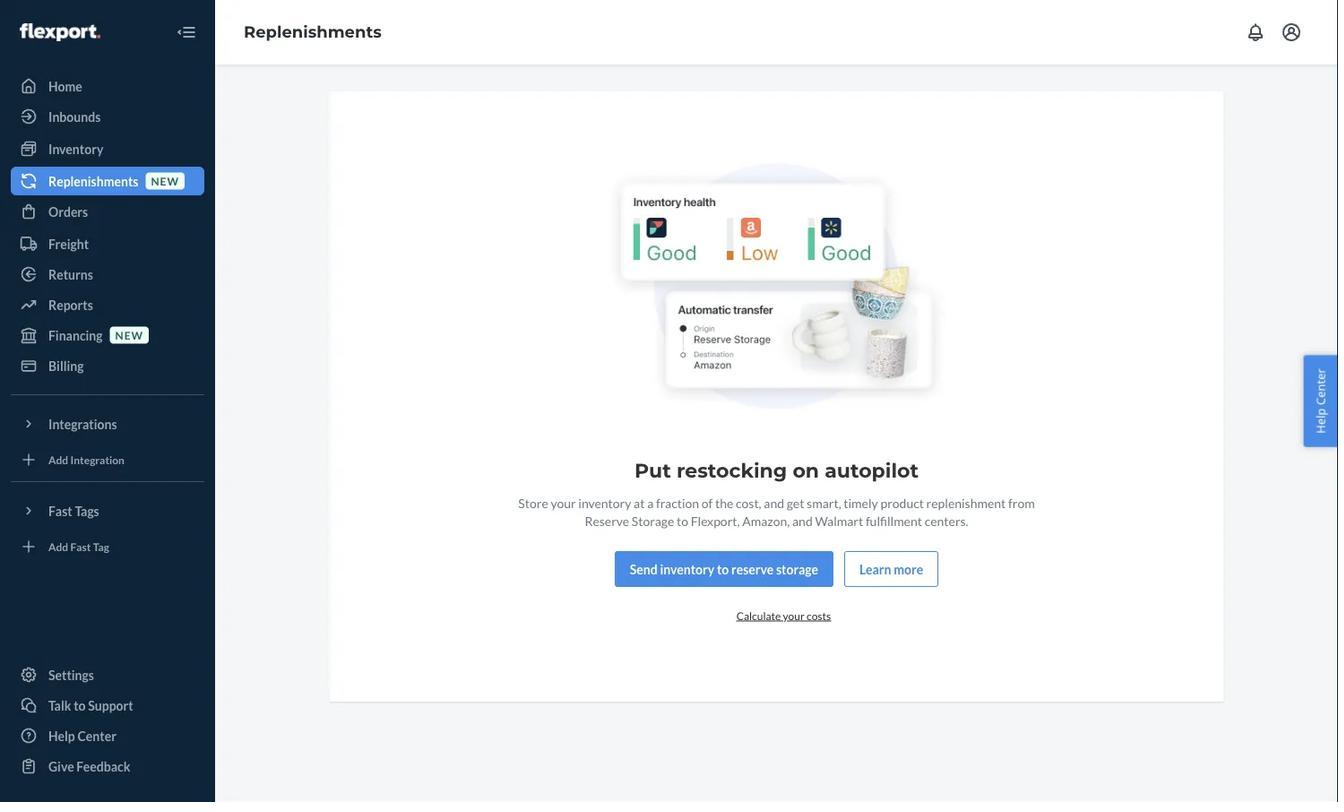 Task type: locate. For each thing, give the bounding box(es) containing it.
put restocking on autopilot
[[635, 458, 919, 483]]

new down reports link
[[115, 328, 143, 341]]

to
[[677, 513, 688, 528], [717, 561, 729, 577], [74, 698, 86, 713]]

restocking
[[677, 458, 787, 483]]

integrations
[[48, 416, 117, 432]]

new
[[151, 174, 179, 187], [115, 328, 143, 341]]

1 horizontal spatial help center
[[1313, 369, 1329, 434]]

calculate your costs link
[[737, 609, 831, 622]]

a
[[647, 495, 654, 510]]

2 vertical spatial to
[[74, 698, 86, 713]]

cost,
[[736, 495, 762, 510]]

0 vertical spatial center
[[1313, 369, 1329, 405]]

close navigation image
[[176, 22, 197, 43]]

talk to support button
[[11, 691, 204, 720]]

the
[[715, 495, 733, 510]]

feedback
[[76, 759, 130, 774]]

at
[[634, 495, 645, 510]]

open account menu image
[[1281, 22, 1302, 43]]

inventory
[[48, 141, 103, 156]]

1 horizontal spatial new
[[151, 174, 179, 187]]

0 vertical spatial to
[[677, 513, 688, 528]]

orders link
[[11, 197, 204, 226]]

0 horizontal spatial replenishments
[[48, 173, 138, 189]]

0 vertical spatial new
[[151, 174, 179, 187]]

talk
[[48, 698, 71, 713]]

send inventory to reserve storage
[[630, 561, 818, 577]]

inventory inside send inventory to reserve storage "button"
[[660, 561, 715, 577]]

give feedback
[[48, 759, 130, 774]]

1 add from the top
[[48, 453, 68, 466]]

your inside store your inventory at a fraction of the cost, and get smart, timely product replenishment from reserve storage to flexport, amazon, and walmart fulfillment centers.
[[551, 495, 576, 510]]

1 vertical spatial center
[[78, 728, 116, 744]]

add for add fast tag
[[48, 540, 68, 553]]

storage
[[776, 561, 818, 577]]

center inside button
[[1313, 369, 1329, 405]]

2 add from the top
[[48, 540, 68, 553]]

0 vertical spatial and
[[764, 495, 784, 510]]

to left reserve
[[717, 561, 729, 577]]

home link
[[11, 72, 204, 100]]

help
[[1313, 408, 1329, 434], [48, 728, 75, 744]]

fast left tags
[[48, 503, 72, 519]]

calculate
[[737, 609, 781, 622]]

add left the integration
[[48, 453, 68, 466]]

1 vertical spatial help center
[[48, 728, 116, 744]]

1 vertical spatial to
[[717, 561, 729, 577]]

1 horizontal spatial inventory
[[660, 561, 715, 577]]

new up orders link
[[151, 174, 179, 187]]

1 vertical spatial inventory
[[660, 561, 715, 577]]

add
[[48, 453, 68, 466], [48, 540, 68, 553]]

walmart
[[815, 513, 863, 528]]

inventory right 'send' on the left bottom of page
[[660, 561, 715, 577]]

0 horizontal spatial inventory
[[578, 495, 631, 510]]

1 vertical spatial fast
[[70, 540, 91, 553]]

from
[[1008, 495, 1035, 510]]

fast tags button
[[11, 497, 204, 525]]

inventory up reserve
[[578, 495, 631, 510]]

replenishments
[[244, 22, 382, 42], [48, 173, 138, 189]]

add down fast tags
[[48, 540, 68, 553]]

0 vertical spatial fast
[[48, 503, 72, 519]]

fast inside dropdown button
[[48, 503, 72, 519]]

to right talk
[[74, 698, 86, 713]]

financing
[[48, 328, 103, 343]]

and down "get"
[[792, 513, 813, 528]]

0 horizontal spatial new
[[115, 328, 143, 341]]

to down fraction
[[677, 513, 688, 528]]

0 horizontal spatial to
[[74, 698, 86, 713]]

0 horizontal spatial your
[[551, 495, 576, 510]]

0 vertical spatial add
[[48, 453, 68, 466]]

1 horizontal spatial center
[[1313, 369, 1329, 405]]

fast left tag
[[70, 540, 91, 553]]

help center
[[1313, 369, 1329, 434], [48, 728, 116, 744]]

0 vertical spatial your
[[551, 495, 576, 510]]

and
[[764, 495, 784, 510], [792, 513, 813, 528]]

1 horizontal spatial your
[[783, 609, 805, 622]]

integration
[[70, 453, 125, 466]]

0 vertical spatial help
[[1313, 408, 1329, 434]]

add integration
[[48, 453, 125, 466]]

learn
[[860, 561, 891, 577]]

inventory
[[578, 495, 631, 510], [660, 561, 715, 577]]

replenishments link
[[244, 22, 382, 42]]

send
[[630, 561, 658, 577]]

1 horizontal spatial help
[[1313, 408, 1329, 434]]

and up amazon,
[[764, 495, 784, 510]]

1 vertical spatial replenishments
[[48, 173, 138, 189]]

your left the costs
[[783, 609, 805, 622]]

fast tags
[[48, 503, 99, 519]]

reports
[[48, 297, 93, 312]]

give feedback button
[[11, 752, 204, 781]]

to inside send inventory to reserve storage "button"
[[717, 561, 729, 577]]

your right store
[[551, 495, 576, 510]]

center
[[1313, 369, 1329, 405], [78, 728, 116, 744]]

1 horizontal spatial replenishments
[[244, 22, 382, 42]]

billing
[[48, 358, 84, 373]]

settings link
[[11, 661, 204, 689]]

your for calculate
[[783, 609, 805, 622]]

inventory link
[[11, 134, 204, 163]]

1 vertical spatial your
[[783, 609, 805, 622]]

1 vertical spatial add
[[48, 540, 68, 553]]

0 vertical spatial inventory
[[578, 495, 631, 510]]

home
[[48, 78, 82, 94]]

centers.
[[925, 513, 969, 528]]

fraction
[[656, 495, 699, 510]]

tags
[[75, 503, 99, 519]]

1 horizontal spatial and
[[792, 513, 813, 528]]

flexport logo image
[[20, 23, 100, 41]]

freight
[[48, 236, 89, 251]]

product
[[881, 495, 924, 510]]

0 horizontal spatial center
[[78, 728, 116, 744]]

1 vertical spatial new
[[115, 328, 143, 341]]

fast
[[48, 503, 72, 519], [70, 540, 91, 553]]

1 horizontal spatial to
[[677, 513, 688, 528]]

0 vertical spatial help center
[[1313, 369, 1329, 434]]

your
[[551, 495, 576, 510], [783, 609, 805, 622]]

calculate your costs
[[737, 609, 831, 622]]

reports link
[[11, 290, 204, 319]]

your for store
[[551, 495, 576, 510]]

0 horizontal spatial help
[[48, 728, 75, 744]]

returns
[[48, 267, 93, 282]]

0 horizontal spatial and
[[764, 495, 784, 510]]

2 horizontal spatial to
[[717, 561, 729, 577]]



Task type: vqa. For each thing, say whether or not it's contained in the screenshot.
AUTO-
no



Task type: describe. For each thing, give the bounding box(es) containing it.
smart,
[[807, 495, 841, 510]]

returns link
[[11, 260, 204, 289]]

to inside store your inventory at a fraction of the cost, and get smart, timely product replenishment from reserve storage to flexport, amazon, and walmart fulfillment centers.
[[677, 513, 688, 528]]

freight link
[[11, 229, 204, 258]]

put
[[635, 458, 671, 483]]

flexport,
[[691, 513, 740, 528]]

more
[[894, 561, 923, 577]]

support
[[88, 698, 133, 713]]

tag
[[93, 540, 109, 553]]

add fast tag
[[48, 540, 109, 553]]

billing link
[[11, 351, 204, 380]]

help inside button
[[1313, 408, 1329, 434]]

0 horizontal spatial help center
[[48, 728, 116, 744]]

help center inside button
[[1313, 369, 1329, 434]]

store
[[518, 495, 548, 510]]

send inventory to reserve storage button
[[615, 551, 834, 587]]

reserve
[[585, 513, 629, 528]]

of
[[702, 495, 713, 510]]

1 vertical spatial and
[[792, 513, 813, 528]]

fulfillment
[[866, 513, 922, 528]]

empty list image
[[604, 163, 950, 417]]

help center link
[[11, 722, 204, 750]]

1 vertical spatial help
[[48, 728, 75, 744]]

on
[[793, 458, 819, 483]]

get
[[787, 495, 804, 510]]

storage
[[632, 513, 674, 528]]

orders
[[48, 204, 88, 219]]

talk to support
[[48, 698, 133, 713]]

add fast tag link
[[11, 532, 204, 561]]

integrations button
[[11, 410, 204, 438]]

add for add integration
[[48, 453, 68, 466]]

new for financing
[[115, 328, 143, 341]]

timely
[[844, 495, 878, 510]]

replenishment
[[926, 495, 1006, 510]]

inbounds
[[48, 109, 101, 124]]

new for replenishments
[[151, 174, 179, 187]]

give
[[48, 759, 74, 774]]

costs
[[807, 609, 831, 622]]

to inside talk to support button
[[74, 698, 86, 713]]

help center button
[[1304, 355, 1338, 447]]

inventory inside store your inventory at a fraction of the cost, and get smart, timely product replenishment from reserve storage to flexport, amazon, and walmart fulfillment centers.
[[578, 495, 631, 510]]

open notifications image
[[1245, 22, 1267, 43]]

learn more
[[860, 561, 923, 577]]

0 vertical spatial replenishments
[[244, 22, 382, 42]]

amazon,
[[742, 513, 790, 528]]

settings
[[48, 667, 94, 683]]

store your inventory at a fraction of the cost, and get smart, timely product replenishment from reserve storage to flexport, amazon, and walmart fulfillment centers.
[[518, 495, 1035, 528]]

add integration link
[[11, 445, 204, 474]]

inbounds link
[[11, 102, 204, 131]]

learn more button
[[844, 551, 939, 587]]

reserve
[[731, 561, 774, 577]]

autopilot
[[825, 458, 919, 483]]



